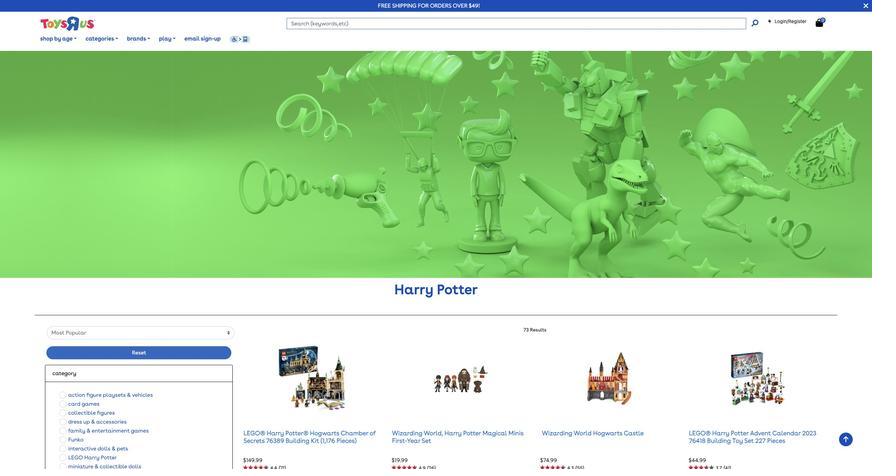 Task type: locate. For each thing, give the bounding box(es) containing it.
email sign-up
[[185, 35, 221, 42]]

73
[[524, 327, 529, 332]]

lego harry potter
[[68, 454, 117, 461]]

collectible figures button
[[58, 408, 117, 417]]

&
[[127, 392, 131, 398], [91, 418, 95, 425], [87, 427, 90, 434], [112, 445, 115, 452]]

0 vertical spatial up
[[214, 35, 221, 42]]

1 hogwarts from the left
[[310, 430, 339, 437]]

set down world, in the bottom of the page
[[422, 437, 431, 444]]

interactive dolls & pets button
[[58, 444, 130, 453]]

0 horizontal spatial lego®
[[244, 430, 265, 437]]

lego® for 76418
[[689, 430, 711, 437]]

wizarding world, harry potter magical minis first-year set
[[392, 430, 524, 444]]

product-tab tab panel
[[40, 326, 833, 469]]

lego harry potter button
[[58, 453, 119, 462]]

interactive
[[68, 445, 96, 452]]

73 results
[[524, 327, 547, 332]]

harry
[[395, 281, 434, 298], [267, 430, 284, 437], [445, 430, 462, 437], [713, 430, 730, 437], [84, 454, 100, 461]]

harry inside lego® harry potter® hogwarts chamber of secrets 76389 building kit (1,176 pieces)
[[267, 430, 284, 437]]

dress
[[68, 418, 82, 425]]

castle
[[624, 430, 644, 437]]

1 horizontal spatial building
[[708, 437, 731, 444]]

orders
[[430, 2, 452, 9]]

2 wizarding from the left
[[542, 430, 573, 437]]

wizarding inside wizarding world, harry potter magical minis first-year set
[[392, 430, 423, 437]]

games
[[82, 401, 100, 407], [131, 427, 149, 434]]

wizarding
[[392, 430, 423, 437], [542, 430, 573, 437]]

free shipping for orders over $49! link
[[378, 2, 480, 9]]

1 building from the left
[[286, 437, 309, 444]]

shopping bag image
[[816, 19, 823, 27]]

0 vertical spatial games
[[82, 401, 100, 407]]

wizarding left world
[[542, 430, 573, 437]]

building inside lego® harry potter advent calendar 2023 76418 building toy set 227 pieces
[[708, 437, 731, 444]]

$149.99
[[243, 457, 262, 464]]

wizarding world, harry potter magical minis first-year set link
[[392, 430, 524, 444]]

harry for lego® harry potter advent calendar 2023 76418 building toy set 227 pieces
[[713, 430, 730, 437]]

1 horizontal spatial lego®
[[689, 430, 711, 437]]

wizarding for wizarding world hogwarts castle
[[542, 430, 573, 437]]

lego®
[[244, 430, 265, 437], [689, 430, 711, 437]]

0 horizontal spatial up
[[83, 418, 90, 425]]

1 horizontal spatial hogwarts
[[593, 430, 623, 437]]

wizarding up year
[[392, 430, 423, 437]]

0 horizontal spatial wizarding
[[392, 430, 423, 437]]

world,
[[424, 430, 443, 437]]

2 set from the left
[[745, 437, 754, 444]]

reset button
[[47, 346, 232, 359]]

vehicles
[[132, 392, 153, 398]]

potter inside lego® harry potter advent calendar 2023 76418 building toy set 227 pieces
[[731, 430, 749, 437]]

harry for lego harry potter
[[84, 454, 100, 461]]

set
[[422, 437, 431, 444], [745, 437, 754, 444]]

categories
[[86, 35, 114, 42]]

0 horizontal spatial building
[[286, 437, 309, 444]]

sign-
[[201, 35, 214, 42]]

& down collectible figures
[[91, 418, 95, 425]]

& inside button
[[91, 418, 95, 425]]

& down dress up & accessories button
[[87, 427, 90, 434]]

over
[[453, 2, 468, 9]]

collectible
[[68, 409, 96, 416]]

family
[[68, 427, 85, 434]]

play button
[[155, 30, 180, 47]]

1 lego® from the left
[[244, 430, 265, 437]]

lego® inside lego® harry potter® hogwarts chamber of secrets 76389 building kit (1,176 pieces)
[[244, 430, 265, 437]]

None search field
[[287, 18, 758, 29]]

potter inside button
[[101, 454, 117, 461]]

hogwarts up (1,176
[[310, 430, 339, 437]]

76389
[[266, 437, 284, 444]]

up
[[214, 35, 221, 42], [83, 418, 90, 425]]

action
[[68, 392, 85, 398]]

2 lego® from the left
[[689, 430, 711, 437]]

dress up & accessories
[[68, 418, 127, 425]]

wizarding world, harry potter magical minis first-year set image
[[433, 345, 489, 414]]

1 wizarding from the left
[[392, 430, 423, 437]]

age
[[62, 35, 73, 42]]

1 set from the left
[[422, 437, 431, 444]]

lego® up the secrets at bottom
[[244, 430, 265, 437]]

free shipping for orders over $49!
[[378, 2, 480, 9]]

figures
[[97, 409, 115, 416]]

figure
[[86, 392, 102, 398]]

games up collectible figures
[[82, 401, 100, 407]]

hogwarts right world
[[593, 430, 623, 437]]

menu bar
[[36, 27, 872, 51]]

building down 'potter®' at bottom left
[[286, 437, 309, 444]]

email sign-up link
[[180, 30, 225, 47]]

card games button
[[58, 399, 102, 408]]

category element
[[52, 369, 226, 377]]

set left 227
[[745, 437, 754, 444]]

$44.99
[[689, 457, 706, 464]]

0 link
[[816, 17, 830, 27]]

harry inside button
[[84, 454, 100, 461]]

login/register button
[[768, 18, 807, 25]]

up left the this icon serves as a link to download the essential accessibility assistive technology app for individuals with physical disabilities. it is featured as part of our commitment to diversity and inclusion.
[[214, 35, 221, 42]]

potter inside wizarding world, harry potter magical minis first-year set
[[463, 430, 481, 437]]

brands button
[[123, 30, 155, 47]]

wizarding world hogwarts castle
[[541, 430, 644, 437]]

hogwarts inside lego® harry potter® hogwarts chamber of secrets 76389 building kit (1,176 pieces)
[[310, 430, 339, 437]]

harry inside lego® harry potter advent calendar 2023 76418 building toy set 227 pieces
[[713, 430, 730, 437]]

potter
[[437, 281, 478, 298], [463, 430, 481, 437], [731, 430, 749, 437], [101, 454, 117, 461]]

0 horizontal spatial hogwarts
[[310, 430, 339, 437]]

1 horizontal spatial wizarding
[[542, 430, 573, 437]]

lego® inside lego® harry potter advent calendar 2023 76418 building toy set 227 pieces
[[689, 430, 711, 437]]

family & entertainment games
[[68, 427, 149, 434]]

lego® up 76418
[[689, 430, 711, 437]]

up down 'collectible figures' button
[[83, 418, 90, 425]]

harry inside wizarding world, harry potter magical minis first-year set
[[445, 430, 462, 437]]

0 horizontal spatial set
[[422, 437, 431, 444]]

building left the toy
[[708, 437, 731, 444]]

1 horizontal spatial up
[[214, 35, 221, 42]]

1 horizontal spatial set
[[745, 437, 754, 444]]

results
[[530, 327, 547, 332]]

games right entertainment
[[131, 427, 149, 434]]

toys r us image
[[40, 16, 95, 32]]

2 building from the left
[[708, 437, 731, 444]]

brands
[[127, 35, 146, 42]]

1 horizontal spatial games
[[131, 427, 149, 434]]

lego® harry potter advent calendar 2023 76418 building toy set 227 pieces image
[[730, 345, 786, 414]]

hogwarts
[[310, 430, 339, 437], [593, 430, 623, 437]]

1 vertical spatial up
[[83, 418, 90, 425]]

lego
[[68, 454, 83, 461]]



Task type: vqa. For each thing, say whether or not it's contained in the screenshot.
37 in the the LEGO® Technic® Lamborghini Sin FKP 37 (42115) Model Car Building Kit (3,696 Pieces) Brand : LEGO Technic
no



Task type: describe. For each thing, give the bounding box(es) containing it.
set inside lego® harry potter advent calendar 2023 76418 building toy set 227 pieces
[[745, 437, 754, 444]]

menu bar containing shop by age
[[36, 27, 872, 51]]

lego® harry potter® hogwarts chamber of secrets 76389 building kit (1,176 pieces)
[[244, 430, 376, 444]]

dress up & accessories button
[[58, 417, 129, 426]]

free
[[378, 2, 391, 9]]

calendar
[[773, 430, 801, 437]]

card games
[[68, 401, 100, 407]]

up inside button
[[83, 418, 90, 425]]

lego® harry potter advent calendar 2023 76418 building toy set 227 pieces
[[689, 430, 817, 444]]

lego® harry potter® hogwarts chamber of secrets 76389 building kit (1,176 pieces) image
[[278, 345, 347, 414]]

collectible figures
[[68, 409, 115, 416]]

email
[[185, 35, 200, 42]]

$49!
[[469, 2, 480, 9]]

76418
[[689, 437, 706, 444]]

lego® harry potter advent calendar 2023 76418 building toy set 227 pieces link
[[689, 430, 817, 444]]

harry potter main content
[[0, 51, 872, 469]]

interactive dolls & pets
[[68, 445, 128, 452]]

funko button
[[58, 435, 86, 444]]

card
[[68, 401, 80, 407]]

of
[[370, 430, 376, 437]]

Enter Keyword or Item No. search field
[[287, 18, 746, 29]]

shop by age button
[[36, 30, 81, 47]]

wizarding world hogwarts castle image
[[581, 345, 638, 414]]

family & entertainment games button
[[58, 426, 151, 435]]

kit
[[311, 437, 319, 444]]

accessories
[[96, 418, 127, 425]]

227
[[756, 437, 766, 444]]

entertainment
[[92, 427, 130, 434]]

toy
[[733, 437, 743, 444]]

advent
[[750, 430, 771, 437]]

0
[[822, 17, 825, 23]]

secrets
[[244, 437, 265, 444]]

$19.99
[[392, 457, 408, 464]]

dolls
[[98, 445, 110, 452]]

wizarding world hogwarts castle link
[[541, 430, 644, 437]]

funko
[[68, 436, 84, 443]]

categories button
[[81, 30, 123, 47]]

login/register
[[775, 18, 807, 24]]

1 vertical spatial games
[[131, 427, 149, 434]]

first-
[[392, 437, 407, 444]]

reset
[[132, 349, 146, 356]]

potter®
[[286, 430, 309, 437]]

by
[[54, 35, 61, 42]]

pieces)
[[337, 437, 357, 444]]

harry potter
[[395, 281, 478, 298]]

shop
[[40, 35, 53, 42]]

playsets
[[103, 392, 126, 398]]

action figure playsets & vehicles button
[[58, 391, 155, 399]]

& left vehicles
[[127, 392, 131, 398]]

(1,176
[[321, 437, 335, 444]]

minis
[[509, 430, 524, 437]]

$74.99
[[540, 457, 557, 464]]

wizarding for wizarding world, harry potter magical minis first-year set
[[392, 430, 423, 437]]

shop by age
[[40, 35, 73, 42]]

harry for lego® harry potter® hogwarts chamber of secrets 76389 building kit (1,176 pieces)
[[267, 430, 284, 437]]

play
[[159, 35, 172, 42]]

chamber
[[341, 430, 368, 437]]

pets
[[117, 445, 128, 452]]

action figure playsets & vehicles
[[68, 392, 153, 398]]

set inside wizarding world, harry potter magical minis first-year set
[[422, 437, 431, 444]]

category
[[52, 370, 76, 376]]

building inside lego® harry potter® hogwarts chamber of secrets 76389 building kit (1,176 pieces)
[[286, 437, 309, 444]]

this icon serves as a link to download the essential accessibility assistive technology app for individuals with physical disabilities. it is featured as part of our commitment to diversity and inclusion. image
[[230, 35, 250, 43]]

world
[[574, 430, 592, 437]]

pieces
[[768, 437, 786, 444]]

2023
[[803, 430, 817, 437]]

2 hogwarts from the left
[[593, 430, 623, 437]]

close button image
[[864, 2, 869, 10]]

year
[[407, 437, 421, 444]]

for
[[418, 2, 429, 9]]

magical
[[483, 430, 507, 437]]

& left pets
[[112, 445, 115, 452]]

lego® harry potter® hogwarts chamber of secrets 76389 building kit (1,176 pieces) link
[[244, 430, 376, 444]]

shipping
[[392, 2, 417, 9]]

0 horizontal spatial games
[[82, 401, 100, 407]]

lego® for secrets
[[244, 430, 265, 437]]



